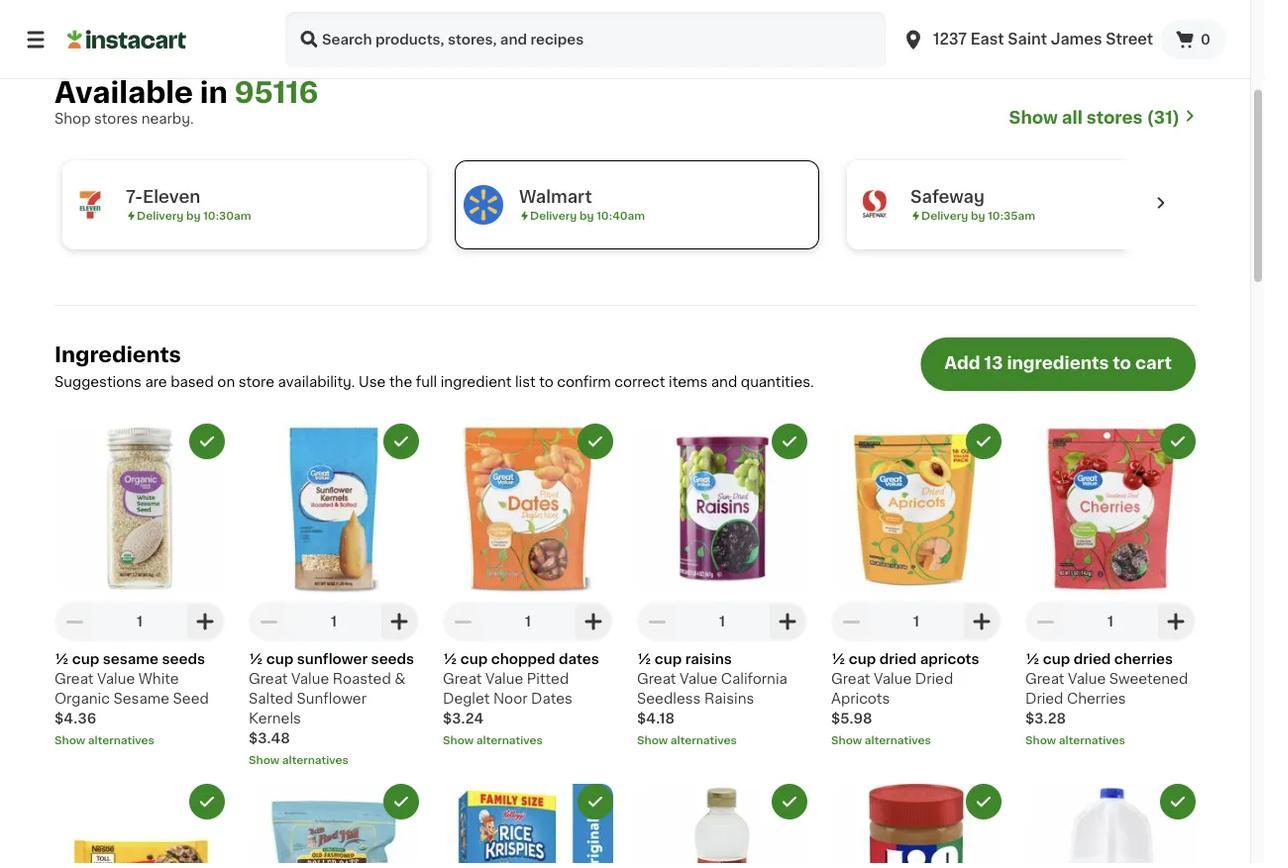 Task type: describe. For each thing, give the bounding box(es) containing it.
by for walmart
[[579, 211, 594, 221]]

$3.28
[[1025, 712, 1066, 726]]

show inside ½ cup chopped dates great value pitted deglet noor dates $3.24 show alternatives
[[443, 735, 474, 746]]

1237 east saint james street
[[933, 32, 1153, 47]]

on
[[217, 375, 235, 389]]

dried for dried
[[880, 653, 917, 667]]

value for dried
[[1068, 673, 1106, 686]]

alternatives inside ½ cup chopped dates great value pitted deglet noor dates $3.24 show alternatives
[[476, 735, 543, 746]]

½ cup dried cherries great value sweetened dried cherries $3.28 show alternatives
[[1025, 653, 1188, 746]]

½ for ½ cup dried apricots
[[831, 653, 846, 667]]

cup for ½ cup raisins
[[655, 653, 682, 667]]

seeds for roasted
[[371, 653, 414, 667]]

½ cup sunflower seeds great value roasted & salted sunflower kernels $3.48 show alternatives
[[249, 653, 414, 766]]

show alternatives button for $4.18
[[637, 733, 807, 749]]

suggestions are based on store availability. use the full ingredient list to confirm correct items and quantities.
[[54, 375, 814, 389]]

0 horizontal spatial to
[[539, 375, 554, 389]]

availability.
[[278, 375, 355, 389]]

full
[[416, 375, 437, 389]]

delivery for 7-eleven
[[137, 211, 184, 221]]

cup for ½ cup dried cherries
[[1043, 653, 1070, 667]]

value for &
[[291, 673, 329, 686]]

raisins
[[685, 653, 732, 667]]

13
[[984, 355, 1003, 372]]

items
[[669, 375, 708, 389]]

stores inside the available in 95116 shop stores nearby.
[[94, 112, 138, 126]]

0
[[1201, 33, 1211, 47]]

ingredient
[[441, 375, 512, 389]]

½ cup raisins great value california seedless raisins $4.18 show alternatives
[[637, 653, 787, 746]]

to inside button
[[1113, 355, 1131, 372]]

suggestions
[[54, 375, 142, 389]]

east
[[971, 32, 1004, 47]]

½ for ½ cup dried cherries
[[1025, 653, 1040, 667]]

confirm
[[557, 375, 611, 389]]

cherries
[[1114, 653, 1173, 667]]

decrement quantity image for ½ cup sesame seeds
[[62, 610, 86, 634]]

95116
[[234, 79, 318, 107]]

shop
[[54, 112, 91, 126]]

decrement quantity image for ½ cup sunflower seeds
[[257, 610, 280, 634]]

correct
[[614, 375, 665, 389]]

increment quantity image for ½ cup dried cherries
[[1164, 610, 1188, 634]]

7 eleven image
[[70, 185, 110, 225]]

list
[[515, 375, 536, 389]]

½ cup dried apricots great value dried apricots $5.98 show alternatives
[[831, 653, 979, 746]]

95116 button
[[234, 77, 318, 109]]

chopped
[[491, 653, 555, 667]]

dates
[[559, 653, 599, 667]]

great for great value roasted & salted sunflower kernels
[[249, 673, 288, 686]]

$4.36
[[54, 712, 96, 726]]

apricots
[[920, 653, 979, 667]]

the
[[389, 375, 412, 389]]

dried inside '½ cup dried cherries great value sweetened dried cherries $3.28 show alternatives'
[[1025, 692, 1064, 706]]

increment quantity image for ½ cup raisins
[[776, 610, 800, 634]]

sweetened
[[1109, 673, 1188, 686]]

show all stores (31)
[[1009, 109, 1180, 126]]

$3.48
[[249, 732, 290, 746]]

alternatives inside ½ cup dried apricots great value dried apricots $5.98 show alternatives
[[865, 735, 931, 746]]

safeway
[[910, 189, 985, 206]]

cart
[[1135, 355, 1172, 372]]

instacart logo image
[[67, 28, 186, 52]]

white
[[138, 673, 179, 686]]

1 for pitted
[[525, 615, 531, 629]]

decrement quantity image for ½ cup raisins
[[645, 610, 669, 634]]

½ cup chopped dates great value pitted deglet noor dates $3.24 show alternatives
[[443, 653, 599, 746]]

1 for roasted
[[331, 615, 337, 629]]

delivery for walmart
[[530, 211, 577, 221]]

decrement quantity image for ½ cup chopped dates
[[451, 610, 475, 634]]

available
[[54, 79, 193, 107]]

value inside ½ cup raisins great value california seedless raisins $4.18 show alternatives
[[680, 673, 717, 686]]

$4.18
[[637, 712, 675, 726]]

cup for ½ cup sunflower seeds
[[266, 653, 294, 667]]

&
[[395, 673, 406, 686]]

based
[[171, 375, 214, 389]]

pitted
[[527, 673, 569, 686]]

show alternatives button for $4.36
[[54, 733, 225, 749]]

seed
[[173, 692, 209, 706]]

0 button
[[1161, 20, 1227, 59]]

show inside ½ cup sunflower seeds great value roasted & salted sunflower kernels $3.48 show alternatives
[[249, 755, 280, 766]]

noor
[[493, 692, 528, 706]]

1 for white
[[137, 615, 143, 629]]

seedless
[[637, 692, 701, 706]]

add 13 ingredients to cart button
[[921, 338, 1196, 391]]

sesame
[[103, 653, 159, 667]]

1 for dried
[[913, 615, 919, 629]]

show alternatives button for $3.48
[[249, 753, 419, 769]]

show alternatives button for $5.98
[[831, 733, 1002, 749]]

store
[[239, 375, 274, 389]]

1237 east saint james street button
[[894, 12, 1161, 67]]

cup for ½ cup sesame seeds
[[72, 653, 99, 667]]

1 for seedless
[[719, 615, 725, 629]]

are
[[145, 375, 167, 389]]

nearby.
[[141, 112, 194, 126]]

quantities.
[[741, 375, 814, 389]]

show inside ½ cup sesame seeds great value white organic sesame seed $4.36 show alternatives
[[54, 735, 85, 746]]

delivery by 10:40am
[[530, 211, 645, 221]]

dates
[[531, 692, 572, 706]]

increment quantity image for ½ cup dried apricots
[[970, 610, 994, 634]]

delivery by 10:35am
[[921, 211, 1035, 221]]



Task type: vqa. For each thing, say whether or not it's contained in the screenshot.


Task type: locate. For each thing, give the bounding box(es) containing it.
cup up salted
[[266, 653, 294, 667]]

show down $3.28
[[1025, 735, 1056, 746]]

2 by from the left
[[579, 211, 594, 221]]

1
[[137, 615, 143, 629], [331, 615, 337, 629], [525, 615, 531, 629], [719, 615, 725, 629], [913, 615, 919, 629], [1108, 615, 1114, 629]]

Search field
[[285, 12, 886, 67]]

1 horizontal spatial seeds
[[371, 653, 414, 667]]

2 ½ from the left
[[249, 653, 263, 667]]

6 value from the left
[[1068, 673, 1106, 686]]

1 vertical spatial to
[[539, 375, 554, 389]]

increment quantity image up cherries
[[1164, 610, 1188, 634]]

value for organic
[[97, 673, 135, 686]]

decrement quantity image for ½ cup dried apricots
[[839, 610, 863, 634]]

2 increment quantity image from the left
[[970, 610, 994, 634]]

1 decrement quantity image from the left
[[62, 610, 86, 634]]

available in 95116 shop stores nearby.
[[54, 79, 318, 126]]

increment quantity image up &
[[387, 610, 411, 634]]

great for great value pitted deglet noor dates
[[443, 673, 482, 686]]

salted
[[249, 692, 293, 706]]

sunflower
[[297, 653, 368, 667]]

great up $3.28
[[1025, 673, 1065, 686]]

stores right all
[[1087, 109, 1143, 126]]

1 horizontal spatial dried
[[1025, 692, 1064, 706]]

show left all
[[1009, 109, 1058, 126]]

great
[[54, 673, 94, 686], [249, 673, 288, 686], [443, 673, 482, 686], [637, 673, 676, 686], [831, 673, 870, 686], [1025, 673, 1065, 686]]

stores down available
[[94, 112, 138, 126]]

2 horizontal spatial delivery
[[921, 211, 968, 221]]

3 value from the left
[[486, 673, 523, 686]]

2 great from the left
[[249, 673, 288, 686]]

delivery
[[137, 211, 184, 221], [530, 211, 577, 221], [921, 211, 968, 221]]

7-eleven
[[126, 189, 200, 206]]

value up "noor"
[[486, 673, 523, 686]]

show alternatives button
[[54, 733, 225, 749], [443, 733, 613, 749], [637, 733, 807, 749], [831, 733, 1002, 749], [1025, 733, 1196, 749], [249, 753, 419, 769]]

great up seedless
[[637, 673, 676, 686]]

7-
[[126, 189, 143, 206]]

$5.98
[[831, 712, 872, 726]]

1 horizontal spatial decrement quantity image
[[645, 610, 669, 634]]

dried
[[915, 673, 953, 686], [1025, 692, 1064, 706]]

seeds inside ½ cup sunflower seeds great value roasted & salted sunflower kernels $3.48 show alternatives
[[371, 653, 414, 667]]

1 seeds from the left
[[162, 653, 205, 667]]

alternatives down raisins
[[671, 735, 737, 746]]

safeway image
[[855, 185, 895, 225]]

alternatives
[[88, 735, 154, 746], [476, 735, 543, 746], [671, 735, 737, 746], [865, 735, 931, 746], [1059, 735, 1125, 746], [282, 755, 349, 766]]

cup inside ½ cup dried apricots great value dried apricots $5.98 show alternatives
[[849, 653, 876, 667]]

delivery by 10:30am
[[137, 211, 251, 221]]

value inside ½ cup sunflower seeds great value roasted & salted sunflower kernels $3.48 show alternatives
[[291, 673, 329, 686]]

great for great value white organic sesame seed
[[54, 673, 94, 686]]

1 1 from the left
[[137, 615, 143, 629]]

show alternatives button down sesame
[[54, 733, 225, 749]]

show inside '½ cup dried cherries great value sweetened dried cherries $3.28 show alternatives'
[[1025, 735, 1056, 746]]

2 1 from the left
[[331, 615, 337, 629]]

delivery for safeway
[[921, 211, 968, 221]]

great up salted
[[249, 673, 288, 686]]

show alternatives button down cherries
[[1025, 733, 1196, 749]]

6 cup from the left
[[1043, 653, 1070, 667]]

(31)
[[1147, 109, 1180, 126]]

delivery down 7-eleven
[[137, 211, 184, 221]]

½ inside ½ cup raisins great value california seedless raisins $4.18 show alternatives
[[637, 653, 651, 667]]

increment quantity image
[[193, 610, 217, 634], [387, 610, 411, 634], [776, 610, 800, 634], [1164, 610, 1188, 634]]

unselect item image
[[198, 433, 216, 451], [587, 433, 604, 451], [198, 793, 216, 811], [1169, 793, 1187, 811]]

decrement quantity image
[[257, 610, 280, 634], [645, 610, 669, 634], [839, 610, 863, 634]]

½ up $3.28
[[1025, 653, 1040, 667]]

1 up sesame
[[137, 615, 143, 629]]

value inside '½ cup dried cherries great value sweetened dried cherries $3.28 show alternatives'
[[1068, 673, 1106, 686]]

½ up organic
[[54, 653, 69, 667]]

add 13 ingredients to cart
[[945, 355, 1172, 372]]

stores inside 'button'
[[1087, 109, 1143, 126]]

5 ½ from the left
[[831, 653, 846, 667]]

eleven
[[143, 189, 200, 206]]

4 increment quantity image from the left
[[1164, 610, 1188, 634]]

great inside ½ cup raisins great value california seedless raisins $4.18 show alternatives
[[637, 673, 676, 686]]

1 decrement quantity image from the left
[[257, 610, 280, 634]]

½
[[54, 653, 69, 667], [249, 653, 263, 667], [443, 653, 457, 667], [637, 653, 651, 667], [831, 653, 846, 667], [1025, 653, 1040, 667]]

6 ½ from the left
[[1025, 653, 1040, 667]]

use
[[359, 375, 386, 389]]

show all stores (31) button
[[1009, 107, 1196, 129]]

increment quantity image up apricots
[[970, 610, 994, 634]]

unselect item image
[[392, 433, 410, 451], [781, 433, 799, 451], [975, 433, 993, 451], [1169, 433, 1187, 451], [392, 793, 410, 811], [587, 793, 604, 811], [781, 793, 799, 811], [975, 793, 993, 811]]

½ cup sesame seeds great value white organic sesame seed $4.36 show alternatives
[[54, 653, 209, 746]]

sunflower
[[297, 692, 367, 706]]

value up sunflower
[[291, 673, 329, 686]]

½ for ½ cup chopped dates
[[443, 653, 457, 667]]

value down raisins
[[680, 673, 717, 686]]

None search field
[[285, 12, 886, 67]]

saint
[[1008, 32, 1047, 47]]

5 1 from the left
[[913, 615, 919, 629]]

show
[[1009, 109, 1058, 126], [54, 735, 85, 746], [443, 735, 474, 746], [637, 735, 668, 746], [831, 735, 862, 746], [1025, 735, 1056, 746], [249, 755, 280, 766]]

4 ½ from the left
[[637, 653, 651, 667]]

1 delivery from the left
[[137, 211, 184, 221]]

1 by from the left
[[186, 211, 201, 221]]

cup up organic
[[72, 653, 99, 667]]

james
[[1051, 32, 1102, 47]]

dried inside '½ cup dried cherries great value sweetened dried cherries $3.28 show alternatives'
[[1074, 653, 1111, 667]]

decrement quantity image up organic
[[62, 610, 86, 634]]

1 dried from the left
[[880, 653, 917, 667]]

4 great from the left
[[637, 673, 676, 686]]

value up "apricots"
[[874, 673, 912, 686]]

dried left apricots
[[880, 653, 917, 667]]

street
[[1106, 32, 1153, 47]]

alternatives inside ½ cup raisins great value california seedless raisins $4.18 show alternatives
[[671, 735, 737, 746]]

decrement quantity image up "apricots"
[[839, 610, 863, 634]]

decrement quantity image up deglet
[[451, 610, 475, 634]]

½ inside ½ cup sesame seeds great value white organic sesame seed $4.36 show alternatives
[[54, 653, 69, 667]]

to left cart
[[1113, 355, 1131, 372]]

1 horizontal spatial delivery
[[530, 211, 577, 221]]

0 horizontal spatial decrement quantity image
[[62, 610, 86, 634]]

apricots
[[831, 692, 890, 706]]

5 great from the left
[[831, 673, 870, 686]]

value inside ½ cup chopped dates great value pitted deglet noor dates $3.24 show alternatives
[[486, 673, 523, 686]]

increment quantity image up seed
[[193, 610, 217, 634]]

decrement quantity image
[[62, 610, 86, 634], [451, 610, 475, 634], [1033, 610, 1057, 634]]

1 vertical spatial dried
[[1025, 692, 1064, 706]]

$3.24
[[443, 712, 484, 726]]

3 decrement quantity image from the left
[[839, 610, 863, 634]]

kernels
[[249, 712, 301, 726]]

4 cup from the left
[[655, 653, 682, 667]]

great up deglet
[[443, 673, 482, 686]]

alternatives inside ½ cup sesame seeds great value white organic sesame seed $4.36 show alternatives
[[88, 735, 154, 746]]

2 cup from the left
[[266, 653, 294, 667]]

alternatives down "noor"
[[476, 735, 543, 746]]

increment quantity image
[[582, 610, 605, 634], [970, 610, 994, 634]]

½ up salted
[[249, 653, 263, 667]]

2 decrement quantity image from the left
[[451, 610, 475, 634]]

1 up chopped
[[525, 615, 531, 629]]

2 horizontal spatial decrement quantity image
[[1033, 610, 1057, 634]]

dried up $3.28
[[1025, 692, 1064, 706]]

show down $4.18
[[637, 735, 668, 746]]

1 horizontal spatial by
[[579, 211, 594, 221]]

value inside ½ cup sesame seeds great value white organic sesame seed $4.36 show alternatives
[[97, 673, 135, 686]]

3 by from the left
[[971, 211, 985, 221]]

alternatives inside ½ cup sunflower seeds great value roasted & salted sunflower kernels $3.48 show alternatives
[[282, 755, 349, 766]]

show alternatives button down sunflower
[[249, 753, 419, 769]]

cup for ½ cup dried apricots
[[849, 653, 876, 667]]

value for apricots
[[874, 673, 912, 686]]

0 horizontal spatial seeds
[[162, 653, 205, 667]]

increment quantity image for ½ cup sunflower seeds
[[387, 610, 411, 634]]

increment quantity image up 'dates'
[[582, 610, 605, 634]]

0 horizontal spatial by
[[186, 211, 201, 221]]

1 up raisins
[[719, 615, 725, 629]]

show down $3.48
[[249, 755, 280, 766]]

show inside ½ cup dried apricots great value dried apricots $5.98 show alternatives
[[831, 735, 862, 746]]

ingredients
[[1007, 355, 1109, 372]]

by down eleven
[[186, 211, 201, 221]]

great inside '½ cup dried cherries great value sweetened dried cherries $3.28 show alternatives'
[[1025, 673, 1065, 686]]

0 horizontal spatial decrement quantity image
[[257, 610, 280, 634]]

rice cereal energy bars image
[[625, 0, 1250, 30]]

0 horizontal spatial delivery
[[137, 211, 184, 221]]

2 horizontal spatial by
[[971, 211, 985, 221]]

1 up sunflower
[[331, 615, 337, 629]]

in
[[200, 79, 228, 107]]

alternatives down $5.98
[[865, 735, 931, 746]]

1 increment quantity image from the left
[[193, 610, 217, 634]]

1 ½ from the left
[[54, 653, 69, 667]]

½ up deglet
[[443, 653, 457, 667]]

show inside 'button'
[[1009, 109, 1058, 126]]

by left 10:40am at the top of the page
[[579, 211, 594, 221]]

1 value from the left
[[97, 673, 135, 686]]

0 horizontal spatial dried
[[915, 673, 953, 686]]

2 horizontal spatial decrement quantity image
[[839, 610, 863, 634]]

delivery down walmart
[[530, 211, 577, 221]]

5 value from the left
[[874, 673, 912, 686]]

by for 7-eleven
[[186, 211, 201, 221]]

value up cherries
[[1068, 673, 1106, 686]]

to right list
[[539, 375, 554, 389]]

1 horizontal spatial stores
[[1087, 109, 1143, 126]]

cup up cherries
[[1043, 653, 1070, 667]]

decrement quantity image up seedless
[[645, 610, 669, 634]]

to
[[1113, 355, 1131, 372], [539, 375, 554, 389]]

value down sesame
[[97, 673, 135, 686]]

increment quantity image up california
[[776, 610, 800, 634]]

3 increment quantity image from the left
[[776, 610, 800, 634]]

california
[[721, 673, 787, 686]]

2 seeds from the left
[[371, 653, 414, 667]]

dried up cherries
[[1074, 653, 1111, 667]]

cup inside '½ cup dried cherries great value sweetened dried cherries $3.28 show alternatives'
[[1043, 653, 1070, 667]]

2 decrement quantity image from the left
[[645, 610, 669, 634]]

dried inside ½ cup dried apricots great value dried apricots $5.98 show alternatives
[[880, 653, 917, 667]]

great for great value dried apricots
[[831, 673, 870, 686]]

by left the 10:35am
[[971, 211, 985, 221]]

1 horizontal spatial to
[[1113, 355, 1131, 372]]

cup up deglet
[[461, 653, 488, 667]]

great inside ½ cup chopped dates great value pitted deglet noor dates $3.24 show alternatives
[[443, 673, 482, 686]]

sesame
[[113, 692, 169, 706]]

seeds for white
[[162, 653, 205, 667]]

show alternatives button down $5.98
[[831, 733, 1002, 749]]

increment quantity image for ½ cup chopped dates
[[582, 610, 605, 634]]

6 great from the left
[[1025, 673, 1065, 686]]

product group
[[54, 424, 225, 749], [249, 424, 419, 769], [443, 424, 613, 749], [637, 424, 807, 749], [831, 424, 1002, 749], [1025, 424, 1196, 749], [54, 785, 225, 864], [249, 785, 419, 864], [443, 785, 613, 864], [637, 785, 807, 864], [831, 785, 1002, 864], [1025, 785, 1196, 864]]

by for safeway
[[971, 211, 985, 221]]

1 up sweetened
[[1108, 615, 1114, 629]]

decrement quantity image for ½ cup dried cherries
[[1033, 610, 1057, 634]]

6 1 from the left
[[1108, 615, 1114, 629]]

show inside ½ cup raisins great value california seedless raisins $4.18 show alternatives
[[637, 735, 668, 746]]

show alternatives button for $3.28
[[1025, 733, 1196, 749]]

seeds up the 'white'
[[162, 653, 205, 667]]

show alternatives button for $3.24
[[443, 733, 613, 749]]

stores
[[1087, 109, 1143, 126], [94, 112, 138, 126]]

add
[[945, 355, 980, 372]]

10:35am
[[988, 211, 1035, 221]]

1 cup from the left
[[72, 653, 99, 667]]

deglet
[[443, 692, 490, 706]]

decrement quantity image up salted
[[257, 610, 280, 634]]

3 cup from the left
[[461, 653, 488, 667]]

dried
[[880, 653, 917, 667], [1074, 653, 1111, 667]]

½ for ½ cup sunflower seeds
[[249, 653, 263, 667]]

roasted
[[333, 673, 391, 686]]

value
[[97, 673, 135, 686], [291, 673, 329, 686], [486, 673, 523, 686], [680, 673, 717, 686], [874, 673, 912, 686], [1068, 673, 1106, 686]]

½ up "apricots"
[[831, 653, 846, 667]]

4 value from the left
[[680, 673, 717, 686]]

½ up seedless
[[637, 653, 651, 667]]

3 delivery from the left
[[921, 211, 968, 221]]

½ for ½ cup sesame seeds
[[54, 653, 69, 667]]

seeds inside ½ cup sesame seeds great value white organic sesame seed $4.36 show alternatives
[[162, 653, 205, 667]]

0 horizontal spatial stores
[[94, 112, 138, 126]]

cup for ½ cup chopped dates
[[461, 653, 488, 667]]

great inside ½ cup dried apricots great value dried apricots $5.98 show alternatives
[[831, 673, 870, 686]]

organic
[[54, 692, 110, 706]]

1 increment quantity image from the left
[[582, 610, 605, 634]]

1 horizontal spatial increment quantity image
[[970, 610, 994, 634]]

dried for sweetened
[[1074, 653, 1111, 667]]

by
[[186, 211, 201, 221], [579, 211, 594, 221], [971, 211, 985, 221]]

1 great from the left
[[54, 673, 94, 686]]

cup up seedless
[[655, 653, 682, 667]]

cup inside ½ cup raisins great value california seedless raisins $4.18 show alternatives
[[655, 653, 682, 667]]

cup inside ½ cup sesame seeds great value white organic sesame seed $4.36 show alternatives
[[72, 653, 99, 667]]

3 decrement quantity image from the left
[[1033, 610, 1057, 634]]

10:40am
[[597, 211, 645, 221]]

2 increment quantity image from the left
[[387, 610, 411, 634]]

5 cup from the left
[[849, 653, 876, 667]]

great inside ½ cup sunflower seeds great value roasted & salted sunflower kernels $3.48 show alternatives
[[249, 673, 288, 686]]

0 horizontal spatial dried
[[880, 653, 917, 667]]

decrement quantity image up $3.28
[[1033, 610, 1057, 634]]

all
[[1062, 109, 1083, 126]]

3 great from the left
[[443, 673, 482, 686]]

½ inside ½ cup chopped dates great value pitted deglet noor dates $3.24 show alternatives
[[443, 653, 457, 667]]

show alternatives button down raisins
[[637, 733, 807, 749]]

cherries
[[1067, 692, 1126, 706]]

1 horizontal spatial dried
[[1074, 653, 1111, 667]]

1237 east saint james street button
[[902, 12, 1153, 67]]

alternatives inside '½ cup dried cherries great value sweetened dried cherries $3.28 show alternatives'
[[1059, 735, 1125, 746]]

0 vertical spatial dried
[[915, 673, 953, 686]]

walmart image
[[464, 185, 503, 225]]

alternatives down sesame
[[88, 735, 154, 746]]

raisins
[[704, 692, 754, 706]]

walmart
[[519, 189, 592, 206]]

3 ½ from the left
[[443, 653, 457, 667]]

3 1 from the left
[[525, 615, 531, 629]]

great inside ½ cup sesame seeds great value white organic sesame seed $4.36 show alternatives
[[54, 673, 94, 686]]

alternatives down $3.48
[[282, 755, 349, 766]]

1237
[[933, 32, 967, 47]]

0 horizontal spatial increment quantity image
[[582, 610, 605, 634]]

show down $4.36
[[54, 735, 85, 746]]

value inside ½ cup dried apricots great value dried apricots $5.98 show alternatives
[[874, 673, 912, 686]]

2 delivery from the left
[[530, 211, 577, 221]]

cup inside ½ cup sunflower seeds great value roasted & salted sunflower kernels $3.48 show alternatives
[[266, 653, 294, 667]]

½ for ½ cup raisins
[[637, 653, 651, 667]]

show down the $3.24
[[443, 735, 474, 746]]

delivery down safeway
[[921, 211, 968, 221]]

great for great value sweetened dried cherries
[[1025, 673, 1065, 686]]

cup up "apricots"
[[849, 653, 876, 667]]

show alternatives button down "noor"
[[443, 733, 613, 749]]

and
[[711, 375, 737, 389]]

alternatives down cherries
[[1059, 735, 1125, 746]]

increment quantity image for ½ cup sesame seeds
[[193, 610, 217, 634]]

0 vertical spatial to
[[1113, 355, 1131, 372]]

1 up ½ cup dried apricots great value dried apricots $5.98 show alternatives
[[913, 615, 919, 629]]

dried down apricots
[[915, 673, 953, 686]]

great up organic
[[54, 673, 94, 686]]

½ inside ½ cup dried apricots great value dried apricots $5.98 show alternatives
[[831, 653, 846, 667]]

cup inside ½ cup chopped dates great value pitted deglet noor dates $3.24 show alternatives
[[461, 653, 488, 667]]

dried inside ½ cup dried apricots great value dried apricots $5.98 show alternatives
[[915, 673, 953, 686]]

1 for sweetened
[[1108, 615, 1114, 629]]

show down $5.98
[[831, 735, 862, 746]]

value for deglet
[[486, 673, 523, 686]]

½ inside ½ cup sunflower seeds great value roasted & salted sunflower kernels $3.48 show alternatives
[[249, 653, 263, 667]]

2 dried from the left
[[1074, 653, 1111, 667]]

½ inside '½ cup dried cherries great value sweetened dried cherries $3.28 show alternatives'
[[1025, 653, 1040, 667]]

2 value from the left
[[291, 673, 329, 686]]

4 1 from the left
[[719, 615, 725, 629]]

great up "apricots"
[[831, 673, 870, 686]]

seeds up &
[[371, 653, 414, 667]]

1 horizontal spatial decrement quantity image
[[451, 610, 475, 634]]

10:30am
[[203, 211, 251, 221]]



